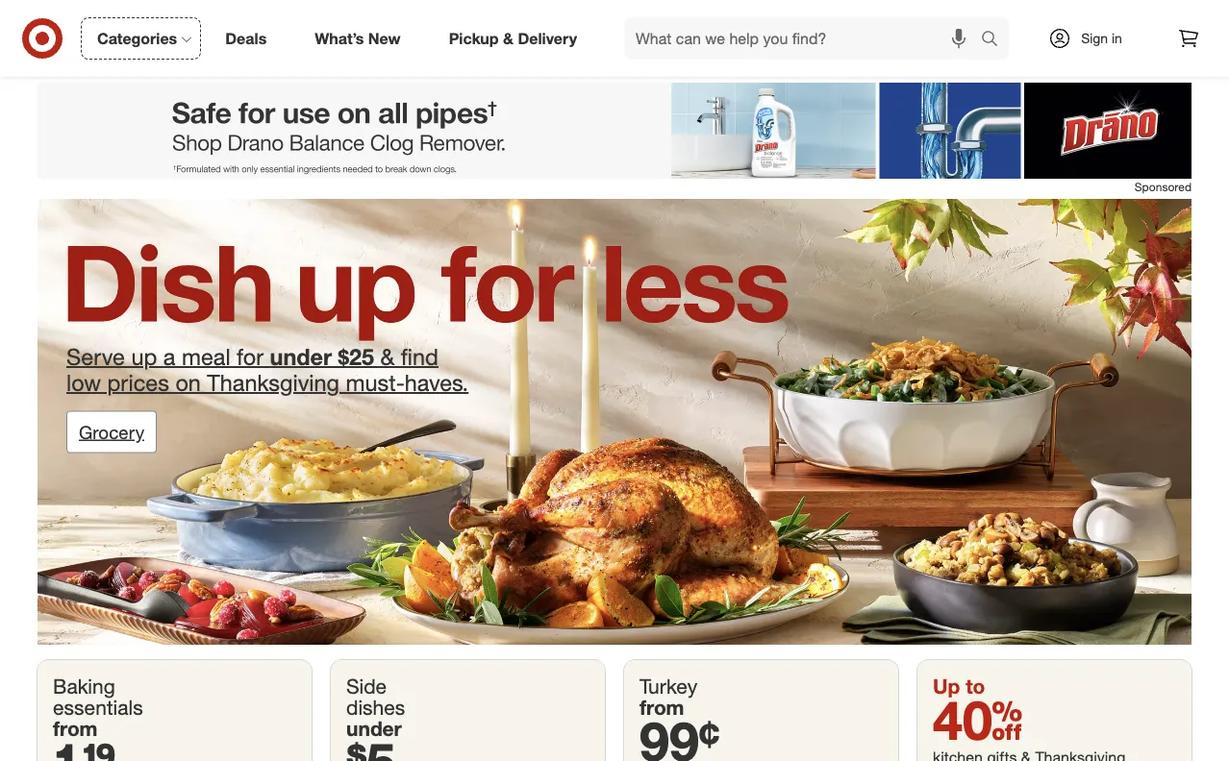 Task type: describe. For each thing, give the bounding box(es) containing it.
pickup & delivery
[[449, 29, 577, 48]]

& inside '& find low prices on thanksgiving must-haves.'
[[380, 343, 395, 371]]

categories link
[[81, 17, 201, 60]]

new
[[368, 29, 401, 48]]

from inside baking essentials from
[[53, 717, 98, 741]]

must-
[[346, 369, 405, 396]]

in
[[1112, 30, 1122, 47]]

deals link
[[209, 17, 291, 60]]

pickup & delivery link
[[433, 17, 601, 60]]

& find low prices on thanksgiving must-haves.
[[66, 343, 469, 396]]

essentials
[[53, 695, 143, 720]]

search
[[972, 31, 1019, 50]]

advertisement region
[[38, 83, 1192, 179]]

baking
[[53, 674, 115, 699]]

from inside turkey from
[[640, 695, 684, 720]]

side dishes under
[[346, 674, 405, 741]]

0 vertical spatial under
[[270, 343, 332, 371]]

serve
[[66, 343, 125, 371]]

deals
[[225, 29, 267, 48]]

pickup
[[449, 29, 499, 48]]

thanksgiving
[[207, 369, 340, 396]]

sign
[[1081, 30, 1108, 47]]

40
[[933, 688, 1023, 753]]

a
[[163, 343, 176, 371]]

on
[[175, 369, 201, 396]]

sign in
[[1081, 30, 1122, 47]]



Task type: vqa. For each thing, say whether or not it's contained in the screenshot.
"RedCard"
no



Task type: locate. For each thing, give the bounding box(es) containing it.
dish up for less image
[[38, 199, 1192, 646]]

What can we help you find? suggestions appear below search field
[[624, 17, 986, 60]]

for
[[237, 343, 264, 371]]

what's new link
[[298, 17, 425, 60]]

1 horizontal spatial from
[[640, 695, 684, 720]]

side
[[346, 674, 387, 699]]

0 vertical spatial &
[[503, 29, 514, 48]]

haves.
[[405, 369, 469, 396]]

prices
[[107, 369, 169, 396]]

sign in link
[[1032, 17, 1152, 60]]

grocery button
[[66, 411, 157, 454]]

turkey from
[[640, 674, 698, 720]]

sponsored
[[1135, 180, 1192, 194]]

0 horizontal spatial &
[[380, 343, 395, 371]]

under right for
[[270, 343, 332, 371]]

from
[[640, 695, 684, 720], [53, 717, 98, 741]]

0 horizontal spatial from
[[53, 717, 98, 741]]

& right '$25'
[[380, 343, 395, 371]]

&
[[503, 29, 514, 48], [380, 343, 395, 371]]

1 horizontal spatial under
[[346, 717, 402, 741]]

meal
[[182, 343, 230, 371]]

under inside side dishes under
[[346, 717, 402, 741]]

up to
[[933, 674, 985, 699]]

what's new
[[315, 29, 401, 48]]

up
[[131, 343, 157, 371]]

serve up a meal for under $25
[[66, 343, 374, 371]]

dishes
[[346, 695, 405, 720]]

under down the side
[[346, 717, 402, 741]]

categories
[[97, 29, 177, 48]]

under
[[270, 343, 332, 371], [346, 717, 402, 741]]

& right pickup
[[503, 29, 514, 48]]

search button
[[972, 17, 1019, 63]]

low
[[66, 369, 101, 396]]

to
[[966, 674, 985, 699]]

0 horizontal spatial under
[[270, 343, 332, 371]]

1 horizontal spatial &
[[503, 29, 514, 48]]

turkey
[[640, 674, 698, 699]]

1 vertical spatial &
[[380, 343, 395, 371]]

find
[[401, 343, 439, 371]]

grocery
[[79, 421, 144, 443]]

1 vertical spatial under
[[346, 717, 402, 741]]

$25
[[338, 343, 374, 371]]

baking essentials from
[[53, 674, 143, 741]]

up
[[933, 674, 960, 699]]

delivery
[[518, 29, 577, 48]]

what's
[[315, 29, 364, 48]]



